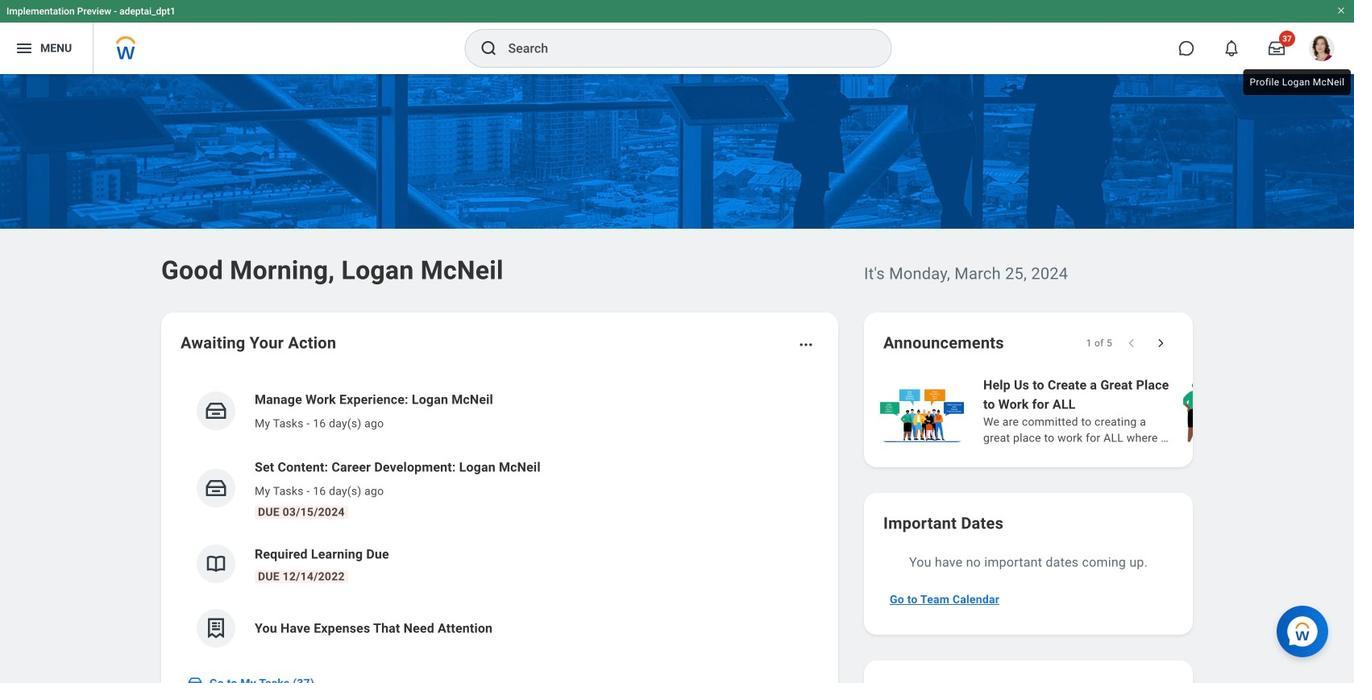 Task type: locate. For each thing, give the bounding box(es) containing it.
dashboard expenses image
[[204, 617, 228, 641]]

book open image
[[204, 552, 228, 576]]

tooltip
[[1240, 66, 1354, 98]]

main content
[[0, 74, 1354, 684]]

inbox large image
[[1269, 40, 1285, 56]]

search image
[[479, 39, 499, 58]]

inbox image
[[204, 399, 228, 423], [204, 476, 228, 501], [187, 676, 203, 684]]

Search Workday  search field
[[508, 31, 858, 66]]

close environment banner image
[[1337, 6, 1346, 15]]

list
[[877, 374, 1354, 448], [181, 377, 819, 661]]

banner
[[0, 0, 1354, 74]]

status
[[1086, 337, 1112, 350]]

1 horizontal spatial list
[[877, 374, 1354, 448]]

notifications large image
[[1224, 40, 1240, 56]]



Task type: describe. For each thing, give the bounding box(es) containing it.
chevron left small image
[[1124, 335, 1140, 351]]

1 vertical spatial inbox image
[[204, 476, 228, 501]]

2 vertical spatial inbox image
[[187, 676, 203, 684]]

0 vertical spatial inbox image
[[204, 399, 228, 423]]

related actions image
[[798, 337, 814, 353]]

chevron right small image
[[1153, 335, 1169, 351]]

profile logan mcneil image
[[1309, 35, 1335, 65]]

0 horizontal spatial list
[[181, 377, 819, 661]]

justify image
[[15, 39, 34, 58]]



Task type: vqa. For each thing, say whether or not it's contained in the screenshot.
Justify "icon"
yes



